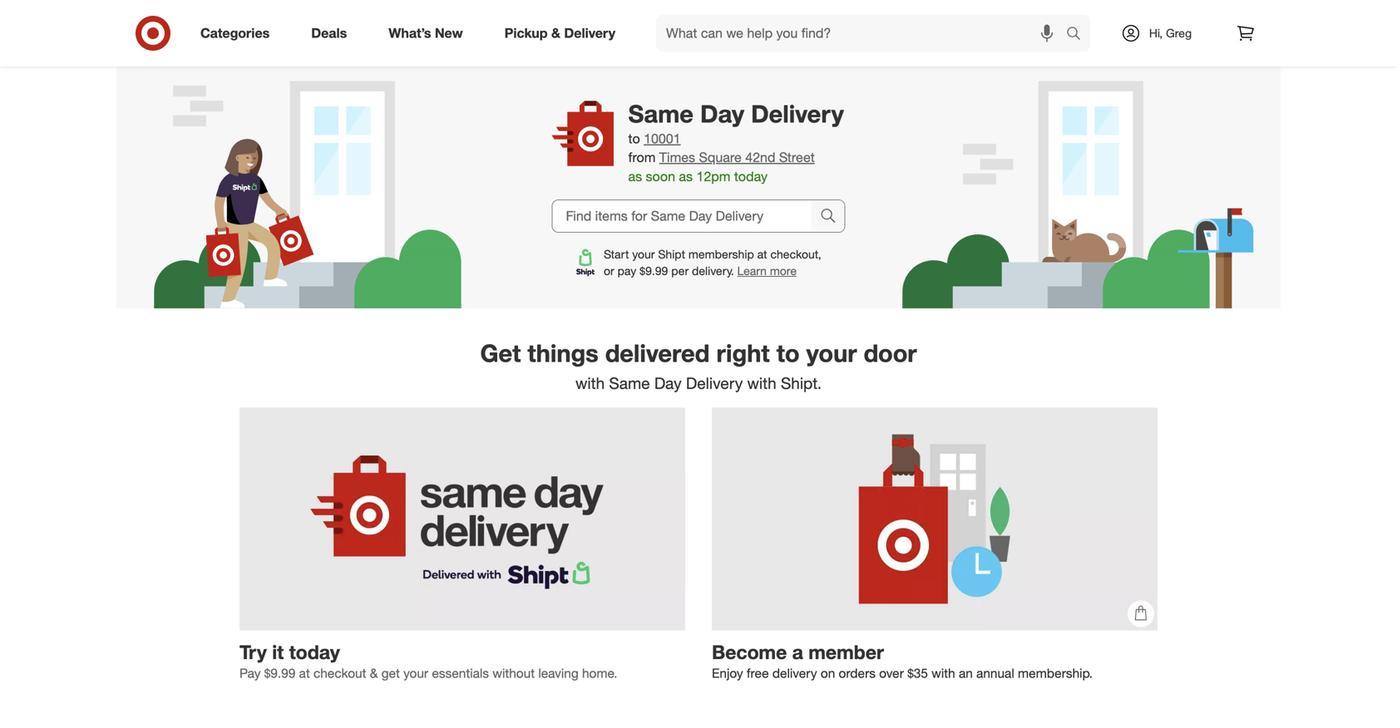 Task type: vqa. For each thing, say whether or not it's contained in the screenshot.
: corresponding to TCIN
no



Task type: locate. For each thing, give the bounding box(es) containing it.
1 horizontal spatial delivery
[[686, 374, 743, 393]]

to up shipt.
[[777, 339, 800, 368]]

10001 button
[[644, 129, 681, 148]]

2 vertical spatial delivery
[[686, 374, 743, 393]]

day down delivered
[[655, 374, 682, 393]]

0 horizontal spatial to
[[629, 130, 640, 147]]

same
[[629, 99, 694, 129], [609, 374, 650, 393]]

2 vertical spatial your
[[404, 666, 429, 682]]

1 vertical spatial today
[[289, 641, 340, 664]]

1 horizontal spatial today
[[734, 168, 768, 185]]

1 horizontal spatial your
[[633, 247, 655, 261]]

to
[[629, 130, 640, 147], [777, 339, 800, 368]]

0 vertical spatial day
[[700, 99, 745, 129]]

12pm
[[697, 168, 731, 185]]

as
[[629, 168, 642, 185], [679, 168, 693, 185]]

today down 42nd
[[734, 168, 768, 185]]

0 horizontal spatial at
[[299, 666, 310, 682]]

42nd
[[746, 149, 776, 166]]

2 horizontal spatial your
[[807, 339, 857, 368]]

become
[[712, 641, 787, 664]]

shipt
[[658, 247, 686, 261]]

0 vertical spatial your
[[633, 247, 655, 261]]

today inside same day delivery to 10001 from times square 42nd street as soon as 12pm today
[[734, 168, 768, 185]]

delivery right pickup
[[564, 25, 616, 41]]

same day delivery to 10001 from times square 42nd street as soon as 12pm today
[[629, 99, 844, 185]]

0 vertical spatial at
[[758, 247, 768, 261]]

new
[[435, 25, 463, 41]]

over
[[880, 666, 904, 682]]

1 horizontal spatial as
[[679, 168, 693, 185]]

1 vertical spatial to
[[777, 339, 800, 368]]

1 as from the left
[[629, 168, 642, 185]]

membership.
[[1018, 666, 1093, 682]]

as down from
[[629, 168, 642, 185]]

1 horizontal spatial at
[[758, 247, 768, 261]]

delivery inside same day delivery to 10001 from times square 42nd street as soon as 12pm today
[[751, 99, 844, 129]]

0 horizontal spatial with
[[576, 374, 605, 393]]

$9.99 down it
[[264, 666, 296, 682]]

times square 42nd street button
[[660, 148, 815, 167]]

0 vertical spatial to
[[629, 130, 640, 147]]

what's new link
[[375, 15, 484, 52]]

1 vertical spatial delivery
[[751, 99, 844, 129]]

categories link
[[186, 15, 291, 52]]

delivery for day
[[751, 99, 844, 129]]

pickup
[[505, 25, 548, 41]]

your
[[633, 247, 655, 261], [807, 339, 857, 368], [404, 666, 429, 682]]

at up learn more
[[758, 247, 768, 261]]

get
[[382, 666, 400, 682]]

hi, greg
[[1150, 26, 1192, 40]]

$9.99 down shipt
[[640, 264, 668, 278]]

$9.99 inside try it today pay $9.99 at checkout & get your essentials without leaving home.
[[264, 666, 296, 682]]

pickup & delivery
[[505, 25, 616, 41]]

$9.99
[[640, 264, 668, 278], [264, 666, 296, 682]]

checkout,
[[771, 247, 822, 261]]

2 horizontal spatial with
[[932, 666, 956, 682]]

0 horizontal spatial today
[[289, 641, 340, 664]]

today inside try it today pay $9.99 at checkout & get your essentials without leaving home.
[[289, 641, 340, 664]]

without
[[493, 666, 535, 682]]

to up from
[[629, 130, 640, 147]]

with down things
[[576, 374, 605, 393]]

0 vertical spatial delivery
[[564, 25, 616, 41]]

1 vertical spatial &
[[370, 666, 378, 682]]

day up square
[[700, 99, 745, 129]]

deals link
[[297, 15, 368, 52]]

your right get
[[404, 666, 429, 682]]

day
[[700, 99, 745, 129], [655, 374, 682, 393]]

delivery
[[564, 25, 616, 41], [751, 99, 844, 129], [686, 374, 743, 393]]

0 horizontal spatial your
[[404, 666, 429, 682]]

0 horizontal spatial as
[[629, 168, 642, 185]]

0 vertical spatial &
[[552, 25, 561, 41]]

0 horizontal spatial $9.99
[[264, 666, 296, 682]]

what's new
[[389, 25, 463, 41]]

0 horizontal spatial delivery
[[564, 25, 616, 41]]

your up shipt.
[[807, 339, 857, 368]]

with inside become a member enjoy free delivery on orders over $35 with an annual membership.
[[932, 666, 956, 682]]

categories
[[201, 25, 270, 41]]

what's
[[389, 25, 431, 41]]

get things delivered right to your door with same day delivery with shipt.
[[480, 339, 917, 393]]

1 vertical spatial same
[[609, 374, 650, 393]]

Find items for Same Day Delivery search field
[[553, 200, 812, 232]]

1 horizontal spatial $9.99
[[640, 264, 668, 278]]

with left an
[[932, 666, 956, 682]]

&
[[552, 25, 561, 41], [370, 666, 378, 682]]

try
[[240, 641, 267, 664]]

with down right
[[748, 374, 777, 393]]

same inside get things delivered right to your door with same day delivery with shipt.
[[609, 374, 650, 393]]

member
[[809, 641, 884, 664]]

delivery down right
[[686, 374, 743, 393]]

annual
[[977, 666, 1015, 682]]

0 horizontal spatial &
[[370, 666, 378, 682]]

your up pay
[[633, 247, 655, 261]]

same down delivered
[[609, 374, 650, 393]]

& left get
[[370, 666, 378, 682]]

& right pickup
[[552, 25, 561, 41]]

0 vertical spatial today
[[734, 168, 768, 185]]

1 vertical spatial at
[[299, 666, 310, 682]]

0 horizontal spatial day
[[655, 374, 682, 393]]

at left checkout
[[299, 666, 310, 682]]

try it today pay $9.99 at checkout & get your essentials without leaving home.
[[240, 641, 618, 682]]

0 vertical spatial same
[[629, 99, 694, 129]]

as down times
[[679, 168, 693, 185]]

search
[[1059, 27, 1099, 43]]

with
[[576, 374, 605, 393], [748, 374, 777, 393], [932, 666, 956, 682]]

right
[[717, 339, 770, 368]]

0 vertical spatial $9.99
[[640, 264, 668, 278]]

1 vertical spatial $9.99
[[264, 666, 296, 682]]

get
[[480, 339, 521, 368]]

your inside get things delivered right to your door with same day delivery with shipt.
[[807, 339, 857, 368]]

an
[[959, 666, 973, 682]]

search button
[[1059, 15, 1099, 55]]

delivered
[[606, 339, 710, 368]]

& inside pickup & delivery link
[[552, 25, 561, 41]]

day inside same day delivery to 10001 from times square 42nd street as soon as 12pm today
[[700, 99, 745, 129]]

1 horizontal spatial &
[[552, 25, 561, 41]]

same up 10001 at the left top of the page
[[629, 99, 694, 129]]

delivery up street
[[751, 99, 844, 129]]

today
[[734, 168, 768, 185], [289, 641, 340, 664]]

2 horizontal spatial delivery
[[751, 99, 844, 129]]

$9.99 inside start your shipt membership at checkout, or pay $9.99 per delivery.
[[640, 264, 668, 278]]

at
[[758, 247, 768, 261], [299, 666, 310, 682]]

1 vertical spatial your
[[807, 339, 857, 368]]

membership
[[689, 247, 754, 261]]

1 vertical spatial day
[[655, 374, 682, 393]]

1 horizontal spatial to
[[777, 339, 800, 368]]

today up checkout
[[289, 641, 340, 664]]

your inside start your shipt membership at checkout, or pay $9.99 per delivery.
[[633, 247, 655, 261]]

deals
[[311, 25, 347, 41]]

1 horizontal spatial day
[[700, 99, 745, 129]]



Task type: describe. For each thing, give the bounding box(es) containing it.
shipt.
[[781, 374, 822, 393]]

hi,
[[1150, 26, 1163, 40]]

start
[[604, 247, 629, 261]]

same inside same day delivery to 10001 from times square 42nd street as soon as 12pm today
[[629, 99, 694, 129]]

things
[[528, 339, 599, 368]]

street
[[779, 149, 815, 166]]

learn
[[738, 264, 767, 278]]

10001
[[644, 130, 681, 147]]

learn more button
[[738, 263, 797, 279]]

at inside try it today pay $9.99 at checkout & get your essentials without leaving home.
[[299, 666, 310, 682]]

from
[[629, 149, 656, 166]]

to inside same day delivery to 10001 from times square 42nd street as soon as 12pm today
[[629, 130, 640, 147]]

delivery inside get things delivered right to your door with same day delivery with shipt.
[[686, 374, 743, 393]]

greg
[[1166, 26, 1192, 40]]

enjoy
[[712, 666, 743, 682]]

leaving
[[539, 666, 579, 682]]

pay
[[618, 264, 637, 278]]

a
[[793, 641, 804, 664]]

delivery
[[773, 666, 818, 682]]

What can we help you find? suggestions appear below search field
[[656, 15, 1071, 52]]

pickup & delivery link
[[491, 15, 636, 52]]

& inside try it today pay $9.99 at checkout & get your essentials without leaving home.
[[370, 666, 378, 682]]

more
[[770, 264, 797, 278]]

same day delivery, delivered with shipt image
[[240, 408, 686, 631]]

day inside get things delivered right to your door with same day delivery with shipt.
[[655, 374, 682, 393]]

on
[[821, 666, 836, 682]]

pay
[[240, 666, 261, 682]]

learn more
[[738, 264, 797, 278]]

it
[[272, 641, 284, 664]]

or
[[604, 264, 615, 278]]

2 as from the left
[[679, 168, 693, 185]]

to inside get things delivered right to your door with same day delivery with shipt.
[[777, 339, 800, 368]]

become a member enjoy free delivery on orders over $35 with an annual membership.
[[712, 641, 1093, 682]]

at inside start your shipt membership at checkout, or pay $9.99 per delivery.
[[758, 247, 768, 261]]

essentials
[[432, 666, 489, 682]]

free
[[747, 666, 769, 682]]

1 horizontal spatial with
[[748, 374, 777, 393]]

square
[[699, 149, 742, 166]]

your inside try it today pay $9.99 at checkout & get your essentials without leaving home.
[[404, 666, 429, 682]]

delivery.
[[692, 264, 734, 278]]

checkout
[[314, 666, 366, 682]]

orders
[[839, 666, 876, 682]]

door
[[864, 339, 917, 368]]

per
[[672, 264, 689, 278]]

start your shipt membership at checkout, or pay $9.99 per delivery.
[[604, 247, 822, 278]]

times
[[660, 149, 696, 166]]

soon
[[646, 168, 676, 185]]

$35
[[908, 666, 928, 682]]

home.
[[582, 666, 618, 682]]

delivery for &
[[564, 25, 616, 41]]



